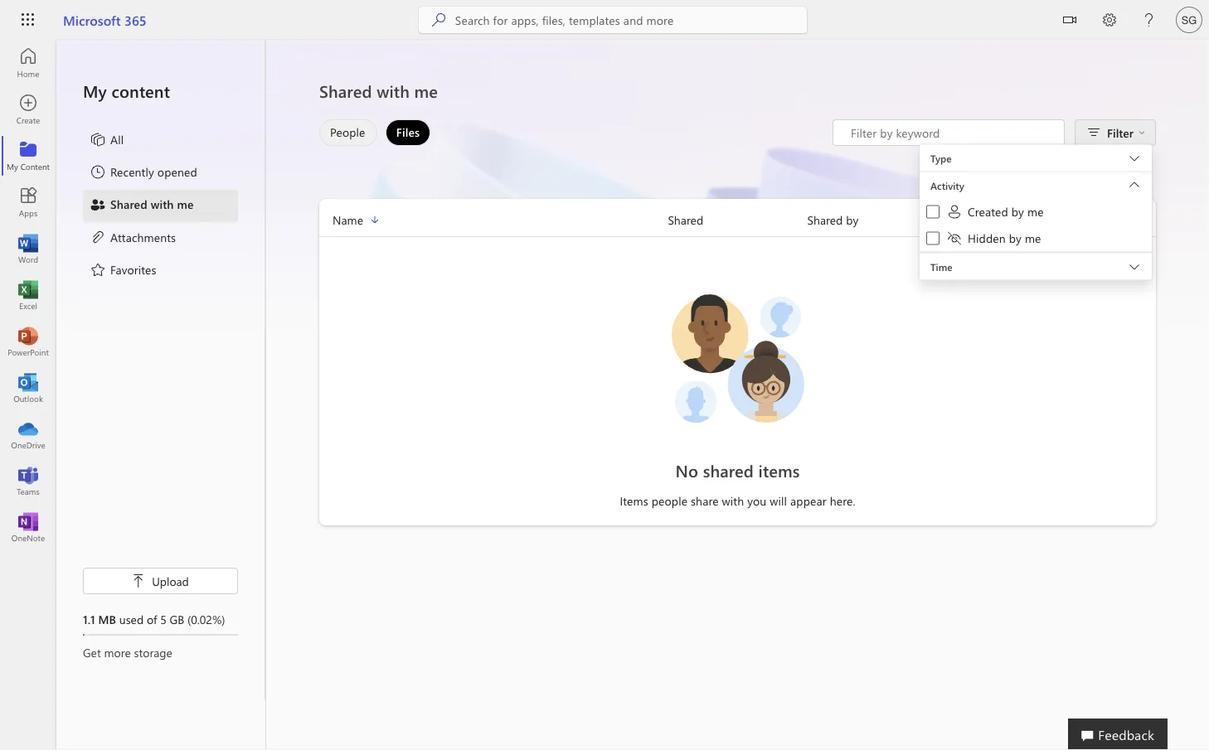 Task type: describe. For each thing, give the bounding box(es) containing it.
microsoft
[[63, 11, 121, 29]]

activity button
[[920, 172, 1153, 199]]

created by me checkbox item
[[920, 198, 1153, 226]]

me down activity dropdown button
[[1028, 204, 1044, 219]]

storage
[[134, 645, 173, 660]]

get more storage
[[83, 645, 173, 660]]

 upload
[[132, 574, 189, 589]]

shared
[[703, 460, 754, 482]]

get
[[83, 645, 101, 660]]

my content
[[83, 80, 170, 102]]

onedrive image
[[20, 426, 37, 443]]

upload
[[152, 574, 189, 589]]

type button
[[920, 145, 1153, 171]]

all element
[[90, 131, 124, 151]]

created
[[968, 204, 1009, 219]]

recently
[[110, 164, 154, 179]]

 button
[[1050, 0, 1090, 43]]

shared by
[[808, 212, 859, 228]]

name
[[333, 212, 363, 228]]

will
[[770, 493, 788, 509]]

hidden
[[968, 231, 1006, 246]]

1.1 mb used of 5 gb (0.02%)
[[83, 612, 225, 627]]

shared inside shared button
[[668, 212, 704, 228]]

none search field inside microsoft 365 banner
[[419, 7, 807, 33]]


[[1139, 129, 1146, 136]]

shared button
[[668, 211, 808, 230]]


[[132, 575, 145, 588]]

excel image
[[20, 287, 37, 304]]

files tab
[[381, 119, 435, 146]]

sg button
[[1170, 0, 1210, 40]]

activity, column 4 of 4 column header
[[947, 211, 1157, 230]]

type
[[931, 151, 952, 165]]

feedback button
[[1069, 719, 1168, 751]]

no shared items
[[676, 460, 800, 482]]

time button
[[920, 253, 1153, 280]]

files
[[396, 124, 420, 140]]

0 vertical spatial shared with me
[[319, 80, 438, 102]]

with inside status
[[722, 493, 745, 509]]

me up files
[[414, 80, 438, 102]]

no shared items status
[[529, 460, 947, 483]]

powerpoint image
[[20, 334, 37, 350]]

outlook image
[[20, 380, 37, 397]]

365
[[124, 11, 147, 29]]

shared with me inside "menu"
[[110, 197, 194, 212]]

activity for activity dropdown button
[[931, 179, 965, 192]]

share
[[691, 493, 719, 509]]

time
[[931, 260, 953, 273]]

hidden by me
[[968, 231, 1042, 246]]

favorites element
[[90, 261, 156, 281]]

create image
[[20, 101, 37, 118]]

more
[[104, 645, 131, 660]]

shared by button
[[808, 211, 947, 230]]

gb
[[170, 612, 184, 627]]

Filter by keyword text field
[[850, 124, 1056, 141]]

name button
[[319, 211, 668, 230]]

no
[[676, 460, 699, 482]]



Task type: locate. For each thing, give the bounding box(es) containing it.
home image
[[20, 55, 37, 71]]

my content image
[[20, 148, 37, 164]]

0 vertical spatial with
[[377, 80, 410, 102]]

tab list containing people
[[315, 119, 435, 146]]

recently opened
[[110, 164, 197, 179]]

onenote image
[[20, 519, 37, 536]]

None search field
[[419, 7, 807, 33]]

with
[[377, 80, 410, 102], [151, 197, 174, 212], [722, 493, 745, 509]]

(0.02%)
[[188, 612, 225, 627]]

items people share with you will appear here. status
[[529, 493, 947, 509]]

appear
[[791, 493, 827, 509]]

0 horizontal spatial menu
[[83, 124, 238, 287]]

microsoft 365 banner
[[0, 0, 1210, 43]]

5
[[160, 612, 167, 627]]

tab list
[[315, 119, 435, 146]]

people
[[652, 493, 688, 509]]

people
[[330, 124, 366, 140]]

shared with me
[[319, 80, 438, 102], [110, 197, 194, 212]]

with left the you
[[722, 493, 745, 509]]

created by me
[[968, 204, 1044, 219]]

here.
[[830, 493, 856, 509]]

shared inside shared with me element
[[110, 197, 147, 212]]

get more storage button
[[83, 645, 238, 661]]

navigation
[[0, 40, 56, 551]]

used
[[119, 612, 144, 627]]

me inside my content left pane navigation navigation
[[177, 197, 194, 212]]

1 horizontal spatial menu
[[920, 198, 1153, 253]]

0 vertical spatial activity
[[931, 179, 965, 192]]

apps image
[[20, 194, 37, 211]]

hidden by me checkbox item
[[920, 224, 1153, 252]]

items
[[620, 493, 649, 509]]

activity up hidden
[[947, 212, 986, 228]]

by for hidden
[[1010, 231, 1022, 246]]

empty state icon image
[[663, 284, 813, 433]]

content
[[112, 80, 170, 102]]

menu inside my content left pane navigation navigation
[[83, 124, 238, 287]]

attachments
[[110, 229, 176, 245]]

row
[[319, 211, 1157, 237]]

items
[[759, 460, 800, 482]]

my content left pane navigation navigation
[[56, 40, 266, 701]]

filter 
[[1108, 125, 1146, 140]]

mb
[[98, 612, 116, 627]]

by
[[1012, 204, 1025, 219], [846, 212, 859, 228], [1010, 231, 1022, 246]]

menu containing all
[[83, 124, 238, 287]]

favorites
[[110, 262, 156, 277]]

sg
[[1182, 13, 1197, 26]]

shared inside shared by button
[[808, 212, 843, 228]]

feedback
[[1099, 726, 1155, 744]]

activity for activity, column 4 of 4 column header
[[947, 212, 986, 228]]

by for shared
[[846, 212, 859, 228]]

shared with me down recently opened element
[[110, 197, 194, 212]]

0 horizontal spatial shared with me
[[110, 197, 194, 212]]

1 vertical spatial activity
[[947, 212, 986, 228]]

me down activity, column 4 of 4 column header
[[1026, 231, 1042, 246]]

me down opened
[[177, 197, 194, 212]]

status
[[833, 119, 1065, 146]]

shared with me element
[[90, 196, 194, 216]]

activity down type
[[931, 179, 965, 192]]

recently opened element
[[90, 164, 197, 183]]

with up files
[[377, 80, 410, 102]]

1 horizontal spatial with
[[377, 80, 410, 102]]

word image
[[20, 241, 37, 257]]

filter
[[1108, 125, 1134, 140]]

activity inside dropdown button
[[931, 179, 965, 192]]

2 horizontal spatial with
[[722, 493, 745, 509]]

menu containing created by me
[[920, 198, 1153, 253]]

2 vertical spatial with
[[722, 493, 745, 509]]

with down recently opened
[[151, 197, 174, 212]]

me
[[414, 80, 438, 102], [177, 197, 194, 212], [1028, 204, 1044, 219], [1026, 231, 1042, 246]]

by for created
[[1012, 204, 1025, 219]]

shared
[[319, 80, 372, 102], [110, 197, 147, 212], [668, 212, 704, 228], [808, 212, 843, 228]]

1 vertical spatial shared with me
[[110, 197, 194, 212]]

shared with me up files
[[319, 80, 438, 102]]

1.1
[[83, 612, 95, 627]]

1 horizontal spatial shared with me
[[319, 80, 438, 102]]

activity
[[931, 179, 965, 192], [947, 212, 986, 228]]

attachments element
[[90, 229, 176, 249]]

you
[[748, 493, 767, 509]]

menu
[[83, 124, 238, 287], [920, 198, 1153, 253]]


[[1064, 13, 1077, 27]]

items people share with you will appear here.
[[620, 493, 856, 509]]

people tab
[[315, 119, 381, 146]]

with inside "menu"
[[151, 197, 174, 212]]

1 vertical spatial with
[[151, 197, 174, 212]]

my
[[83, 80, 107, 102]]

teams image
[[20, 473, 37, 490]]

activity inside column header
[[947, 212, 986, 228]]

opened
[[158, 164, 197, 179]]

of
[[147, 612, 157, 627]]

all
[[110, 132, 124, 147]]

Search box. Suggestions appear as you type. search field
[[455, 7, 807, 33]]

microsoft 365
[[63, 11, 147, 29]]

0 horizontal spatial with
[[151, 197, 174, 212]]

by inside button
[[846, 212, 859, 228]]

row containing name
[[319, 211, 1157, 237]]



Task type: vqa. For each thing, say whether or not it's contained in the screenshot.
Welcome to Excel for the web
no



